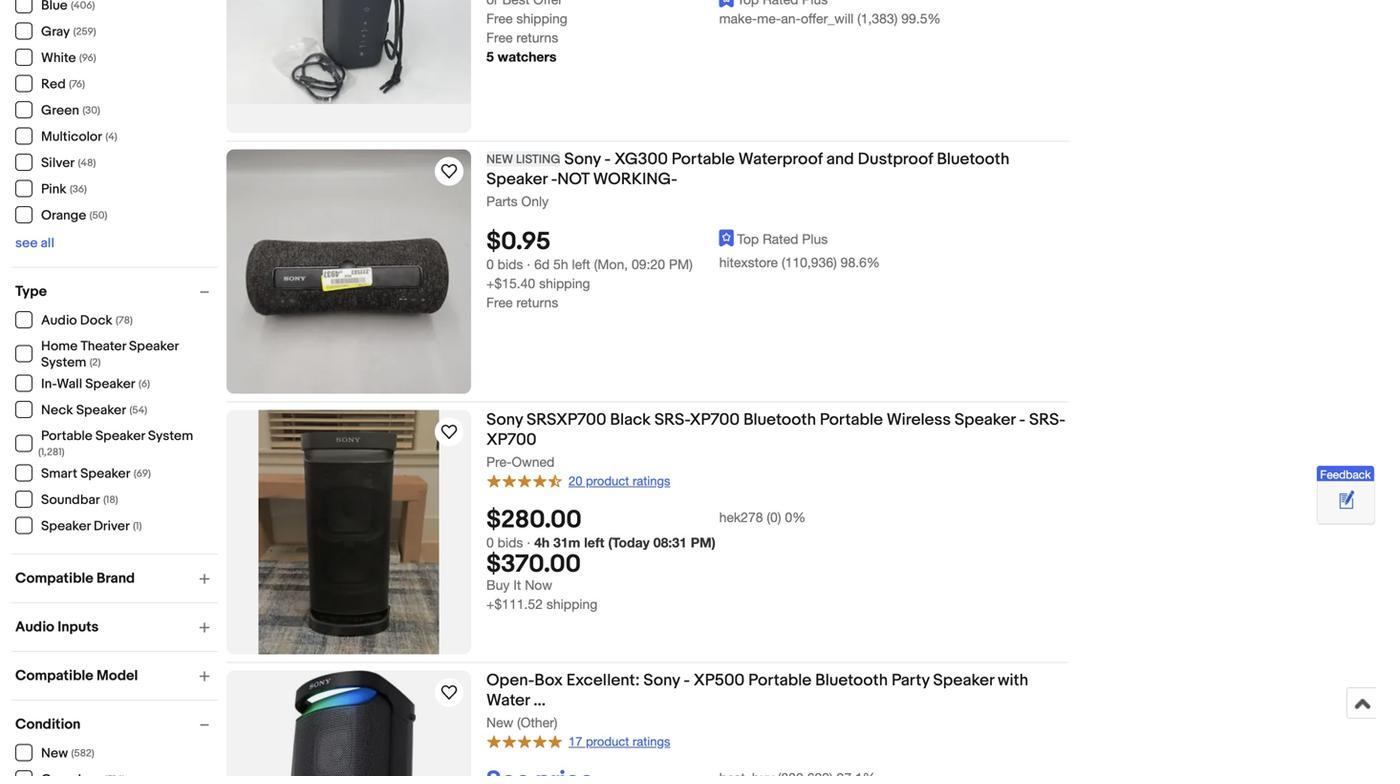 Task type: describe. For each thing, give the bounding box(es) containing it.
hek278
[[719, 510, 763, 526]]

sony - xg300 portable waterproof and dustproof bluetooth speaker -not working-
[[486, 150, 1009, 190]]

waterproof
[[738, 150, 823, 170]]

+$111.52
[[486, 597, 543, 613]]

condition button
[[15, 717, 218, 734]]

(other)
[[517, 715, 557, 731]]

- inside sony srsxp700 black srs-xp700 bluetooth portable wireless speaker - srs- xp700 pre-owned
[[1019, 411, 1025, 431]]

red
[[41, 77, 66, 93]]

speaker inside "portable speaker system (1,281)"
[[95, 429, 145, 445]]

audio dock (78)
[[41, 313, 133, 329]]

dock
[[80, 313, 112, 329]]

product for black
[[586, 474, 629, 489]]

open-
[[486, 671, 534, 692]]

portable speaker system (1,281)
[[38, 429, 193, 459]]

gray (259)
[[41, 24, 96, 40]]

feedback
[[1320, 468, 1371, 481]]

red (76)
[[41, 77, 85, 93]]

0 horizontal spatial xp700
[[486, 431, 536, 451]]

top rated plus
[[737, 231, 828, 247]]

home
[[41, 339, 78, 355]]

(48)
[[78, 157, 96, 170]]

+$15.40
[[486, 276, 535, 291]]

$370.00
[[486, 551, 581, 580]]

ratings for srs-
[[633, 474, 670, 489]]

5h
[[553, 256, 568, 272]]

see all button
[[15, 236, 54, 252]]

ratings for sony
[[633, 735, 670, 749]]

silver (48)
[[41, 155, 96, 172]]

(69)
[[134, 468, 151, 481]]

top
[[737, 231, 759, 247]]

17 product ratings
[[569, 735, 670, 749]]

sony - xg300 portable waterproof and dustproof bluetooth speaker -not working- image
[[226, 150, 471, 394]]

see
[[15, 236, 38, 252]]

neck
[[41, 403, 73, 419]]

now
[[525, 578, 552, 594]]

audio for audio dock (78)
[[41, 313, 77, 329]]

product for excellent:
[[586, 735, 629, 749]]

inputs
[[58, 619, 99, 637]]

wall
[[57, 377, 82, 393]]

srsxp700
[[527, 411, 606, 431]]

sony srs-xe200 portable bluetooth speaker - black image
[[226, 0, 471, 104]]

$0.95
[[486, 227, 551, 257]]

0 vertical spatial left
[[572, 256, 590, 272]]

(18)
[[103, 495, 118, 507]]

6d
[[534, 256, 550, 272]]

(4)
[[105, 131, 117, 143]]

(76)
[[69, 79, 85, 91]]

portable inside sony - xg300 portable waterproof and dustproof bluetooth speaker -not working-
[[672, 150, 735, 170]]

parts
[[486, 194, 518, 209]]

model
[[97, 668, 138, 685]]

watch open-box excellent: sony - xp500 portable bluetooth party speaker with water ... image
[[438, 682, 461, 705]]

bids inside 'hek278 (0) 0% 0 bids · 4h 31m left (today 08:31 pm) $370.00 buy it now +$111.52 shipping'
[[498, 535, 523, 551]]

only
[[521, 194, 549, 209]]

speaker down the in-wall speaker (6)
[[76, 403, 126, 419]]

0 vertical spatial pm)
[[669, 256, 693, 272]]

home theater speaker system
[[41, 339, 179, 371]]

not
[[557, 170, 589, 190]]

1 srs- from the left
[[654, 411, 690, 431]]

audio inputs
[[15, 619, 99, 637]]

theater
[[81, 339, 126, 355]]

audio for audio inputs
[[15, 619, 54, 637]]

pink (36)
[[41, 182, 87, 198]]

water
[[486, 692, 530, 712]]

new inside open-box excellent: sony - xp500 portable bluetooth party speaker with water ... new (other)
[[486, 715, 513, 731]]

0 bids · 6d 5h left (mon, 09:20 pm)
[[486, 256, 693, 272]]

type button
[[15, 283, 218, 301]]

new listing
[[486, 153, 560, 167]]

1 0 from the top
[[486, 256, 494, 272]]

excellent:
[[566, 671, 640, 692]]

sony srsxp700 black srs-xp700 bluetooth portable wireless speaker - srs- xp700 link
[[486, 411, 1068, 454]]

new for new listing
[[486, 153, 513, 167]]

driver
[[94, 519, 130, 535]]

$280.00
[[486, 506, 582, 536]]

type
[[15, 283, 47, 301]]

31m
[[553, 535, 580, 551]]

open-box excellent: sony - xp500 portable bluetooth party speaker with water ... heading
[[486, 671, 1028, 712]]

sony srsxp700 black srs-xp700 bluetooth portable wireless speaker - srs-xp700 image
[[259, 411, 439, 655]]

hitexstore
[[719, 255, 778, 270]]

1 free from the top
[[486, 11, 513, 26]]

make-
[[719, 11, 757, 26]]

offer_will
[[801, 11, 854, 26]]

1 · from the top
[[527, 256, 531, 272]]

top rated plus image
[[719, 230, 734, 247]]

me-
[[757, 11, 781, 26]]

hitexstore (110,936) 98.6% +$15.40 shipping free returns
[[486, 255, 880, 310]]

watch sony srsxp700 black srs-xp700 bluetooth portable wireless speaker - srs-xp700 image
[[438, 421, 461, 444]]

0 inside 'hek278 (0) 0% 0 bids · 4h 31m left (today 08:31 pm) $370.00 buy it now +$111.52 shipping'
[[486, 535, 494, 551]]

sony for working-
[[564, 150, 601, 170]]

smart
[[41, 466, 77, 483]]

(30)
[[82, 105, 100, 117]]

pink
[[41, 182, 66, 198]]

speaker driver (1)
[[41, 519, 142, 535]]

shipping inside 'hek278 (0) 0% 0 bids · 4h 31m left (today 08:31 pm) $370.00 buy it now +$111.52 shipping'
[[546, 597, 598, 613]]

09:20
[[632, 256, 665, 272]]

condition
[[15, 717, 81, 734]]

shipping inside hitexstore (110,936) 98.6% +$15.40 shipping free returns
[[539, 276, 590, 291]]

0%
[[785, 510, 806, 526]]

compatible model
[[15, 668, 138, 685]]

system inside home theater speaker system
[[41, 355, 86, 371]]

watch sony - xg300 portable waterproof and dustproof bluetooth speaker -not working- image
[[438, 160, 461, 183]]



Task type: locate. For each thing, give the bounding box(es) containing it.
1 product from the top
[[586, 474, 629, 489]]

new down water on the bottom of page
[[486, 715, 513, 731]]

(110,936)
[[782, 255, 837, 270]]

1 ratings from the top
[[633, 474, 670, 489]]

sony inside sony srsxp700 black srs-xp700 bluetooth portable wireless speaker - srs- xp700 pre-owned
[[486, 411, 523, 431]]

working-
[[593, 170, 677, 190]]

new
[[486, 153, 513, 167], [486, 715, 513, 731], [41, 746, 68, 763]]

2 vertical spatial free
[[486, 295, 513, 310]]

bluetooth inside open-box excellent: sony - xp500 portable bluetooth party speaker with water ... new (other)
[[815, 671, 888, 692]]

1 vertical spatial free
[[486, 30, 513, 46]]

xp500
[[694, 671, 745, 692]]

· inside 'hek278 (0) 0% 0 bids · 4h 31m left (today 08:31 pm) $370.00 buy it now +$111.52 shipping'
[[527, 535, 531, 551]]

0 vertical spatial new
[[486, 153, 513, 167]]

(1,383)
[[857, 11, 898, 26]]

box
[[534, 671, 563, 692]]

shipping down now
[[546, 597, 598, 613]]

2 horizontal spatial sony
[[643, 671, 680, 692]]

(259)
[[73, 26, 96, 38]]

99.5%
[[901, 11, 941, 26]]

0 vertical spatial bluetooth
[[937, 150, 1009, 170]]

2 free from the top
[[486, 30, 513, 46]]

new left the listing
[[486, 153, 513, 167]]

0 vertical spatial free
[[486, 11, 513, 26]]

parts only
[[486, 194, 549, 209]]

compatible
[[15, 571, 93, 588], [15, 668, 93, 685]]

bids left 4h
[[498, 535, 523, 551]]

bluetooth
[[937, 150, 1009, 170], [743, 411, 816, 431], [815, 671, 888, 692]]

- inside open-box excellent: sony - xp500 portable bluetooth party speaker with water ... new (other)
[[684, 671, 690, 692]]

product right 20
[[586, 474, 629, 489]]

compatible brand
[[15, 571, 135, 588]]

speaker left with
[[933, 671, 994, 692]]

white (96)
[[41, 50, 96, 67]]

bids up the +$15.40
[[498, 256, 523, 272]]

xp700 right black
[[690, 411, 740, 431]]

system up wall
[[41, 355, 86, 371]]

open-box excellent: sony - xp500 portable bluetooth party speaker with water ... new (other)
[[486, 671, 1028, 731]]

left inside 'hek278 (0) 0% 0 bids · 4h 31m left (today 08:31 pm) $370.00 buy it now +$111.52 shipping'
[[584, 535, 604, 551]]

orange (50)
[[41, 208, 107, 224]]

1 vertical spatial bids
[[498, 535, 523, 551]]

returns down the +$15.40
[[516, 295, 558, 310]]

2 ratings from the top
[[633, 735, 670, 749]]

new for new (582)
[[41, 746, 68, 763]]

in-wall speaker (6)
[[41, 377, 150, 393]]

speaker inside open-box excellent: sony - xp500 portable bluetooth party speaker with water ... new (other)
[[933, 671, 994, 692]]

4h
[[534, 535, 550, 551]]

green (30)
[[41, 103, 100, 119]]

1 bids from the top
[[498, 256, 523, 272]]

portable right xp500
[[748, 671, 812, 692]]

free inside make-me-an-offer_will (1,383) 99.5% free returns 5 watchers
[[486, 30, 513, 46]]

1 vertical spatial system
[[148, 429, 193, 445]]

(0)
[[767, 510, 781, 526]]

neck speaker (54)
[[41, 403, 147, 419]]

2 returns from the top
[[516, 295, 558, 310]]

1 vertical spatial ·
[[527, 535, 531, 551]]

20
[[569, 474, 582, 489]]

watchers
[[498, 49, 557, 65]]

0 vertical spatial audio
[[41, 313, 77, 329]]

speaker down soundbar
[[41, 519, 91, 535]]

compatible model button
[[15, 668, 218, 685]]

buy
[[486, 578, 510, 594]]

ratings right 17
[[633, 735, 670, 749]]

1 vertical spatial compatible
[[15, 668, 93, 685]]

sony srsxp700 black srs-xp700 bluetooth portable wireless speaker - srs- xp700 pre-owned
[[486, 411, 1065, 470]]

ratings
[[633, 474, 670, 489], [633, 735, 670, 749]]

0 up the +$15.40
[[486, 256, 494, 272]]

owned
[[512, 455, 555, 470]]

2 vertical spatial bluetooth
[[815, 671, 888, 692]]

new inside sony - xg300 portable waterproof and dustproof bluetooth speaker -not working- 'heading'
[[486, 153, 513, 167]]

top rated plus image
[[719, 0, 734, 8]]

1 vertical spatial sony
[[486, 411, 523, 431]]

speaker right wireless
[[955, 411, 1015, 431]]

0 vertical spatial ·
[[527, 256, 531, 272]]

it
[[513, 578, 521, 594]]

· left 4h
[[527, 535, 531, 551]]

silver
[[41, 155, 75, 172]]

returns up watchers
[[516, 30, 558, 46]]

speaker down (54)
[[95, 429, 145, 445]]

sony inside sony - xg300 portable waterproof and dustproof bluetooth speaker -not working-
[[564, 150, 601, 170]]

1 vertical spatial left
[[584, 535, 604, 551]]

2 bids from the top
[[498, 535, 523, 551]]

plus
[[802, 231, 828, 247]]

2 vertical spatial sony
[[643, 671, 680, 692]]

0 vertical spatial sony
[[564, 150, 601, 170]]

1 vertical spatial returns
[[516, 295, 558, 310]]

20 product ratings
[[569, 474, 670, 489]]

in-
[[41, 377, 57, 393]]

(36)
[[70, 184, 87, 196]]

0 vertical spatial bids
[[498, 256, 523, 272]]

1 vertical spatial bluetooth
[[743, 411, 816, 431]]

system inside "portable speaker system (1,281)"
[[148, 429, 193, 445]]

sony up pre-
[[486, 411, 523, 431]]

sony - xg300 portable waterproof and dustproof bluetooth speaker -not working- heading
[[486, 150, 1009, 190]]

compatible for compatible model
[[15, 668, 93, 685]]

(2)
[[87, 357, 101, 369]]

compatible down audio inputs
[[15, 668, 93, 685]]

(54)
[[129, 405, 147, 417]]

sony inside open-box excellent: sony - xp500 portable bluetooth party speaker with water ... new (other)
[[643, 671, 680, 692]]

portable up "(1,281)"
[[41, 429, 92, 445]]

portable right xg300
[[672, 150, 735, 170]]

party
[[892, 671, 930, 692]]

bids
[[498, 256, 523, 272], [498, 535, 523, 551]]

speaker inside sony srsxp700 black srs-xp700 bluetooth portable wireless speaker - srs- xp700 pre-owned
[[955, 411, 1015, 431]]

(6)
[[139, 379, 150, 391]]

0 horizontal spatial system
[[41, 355, 86, 371]]

new (582)
[[41, 746, 94, 763]]

shipping down 5h
[[539, 276, 590, 291]]

sony srsxp700 black srs-xp700 bluetooth portable wireless speaker - srs- xp700 heading
[[486, 411, 1065, 451]]

compatible brand button
[[15, 571, 218, 588]]

0 vertical spatial shipping
[[516, 11, 567, 26]]

0 up buy
[[486, 535, 494, 551]]

2 vertical spatial shipping
[[546, 597, 598, 613]]

2 product from the top
[[586, 735, 629, 749]]

...
[[533, 692, 546, 712]]

·
[[527, 256, 531, 272], [527, 535, 531, 551]]

product
[[586, 474, 629, 489], [586, 735, 629, 749]]

see all
[[15, 236, 54, 252]]

system
[[41, 355, 86, 371], [148, 429, 193, 445]]

open-box excellent: sony - xp500 portable bluetooth party speaker with water ... image
[[282, 671, 416, 777]]

(78)
[[116, 315, 133, 327]]

returns inside hitexstore (110,936) 98.6% +$15.40 shipping free returns
[[516, 295, 558, 310]]

1 vertical spatial audio
[[15, 619, 54, 637]]

bluetooth for portable
[[815, 671, 888, 692]]

white
[[41, 50, 76, 67]]

multicolor
[[41, 129, 102, 145]]

left right 5h
[[572, 256, 590, 272]]

3 free from the top
[[486, 295, 513, 310]]

0 vertical spatial system
[[41, 355, 86, 371]]

1 horizontal spatial system
[[148, 429, 193, 445]]

1 horizontal spatial srs-
[[1029, 411, 1065, 431]]

1 vertical spatial pm)
[[691, 535, 716, 551]]

green
[[41, 103, 79, 119]]

0
[[486, 256, 494, 272], [486, 535, 494, 551]]

· left 6d
[[527, 256, 531, 272]]

portable inside sony srsxp700 black srs-xp700 bluetooth portable wireless speaker - srs- xp700 pre-owned
[[820, 411, 883, 431]]

(1,281)
[[38, 447, 65, 459]]

1 vertical spatial new
[[486, 715, 513, 731]]

compatible up audio inputs
[[15, 571, 93, 588]]

portable left wireless
[[820, 411, 883, 431]]

0 horizontal spatial srs-
[[654, 411, 690, 431]]

free inside hitexstore (110,936) 98.6% +$15.40 shipping free returns
[[486, 295, 513, 310]]

portable inside "portable speaker system (1,281)"
[[41, 429, 92, 445]]

audio up home
[[41, 313, 77, 329]]

new left (582)
[[41, 746, 68, 763]]

1 horizontal spatial xp700
[[690, 411, 740, 431]]

an-
[[781, 11, 801, 26]]

0 vertical spatial ratings
[[633, 474, 670, 489]]

(1)
[[133, 521, 142, 533]]

1 vertical spatial shipping
[[539, 276, 590, 291]]

sony right the listing
[[564, 150, 601, 170]]

1 vertical spatial 0
[[486, 535, 494, 551]]

0 horizontal spatial sony
[[486, 411, 523, 431]]

(today
[[608, 535, 650, 551]]

soundbar
[[41, 493, 100, 509]]

2 srs- from the left
[[1029, 411, 1065, 431]]

1 horizontal spatial sony
[[564, 150, 601, 170]]

audio
[[41, 313, 77, 329], [15, 619, 54, 637]]

0 vertical spatial 0
[[486, 256, 494, 272]]

1 vertical spatial product
[[586, 735, 629, 749]]

compatible for compatible brand
[[15, 571, 93, 588]]

0 vertical spatial product
[[586, 474, 629, 489]]

speaker down (2)
[[85, 377, 135, 393]]

system up (69)
[[148, 429, 193, 445]]

1 compatible from the top
[[15, 571, 93, 588]]

speaker down new listing
[[486, 170, 547, 190]]

2 · from the top
[[527, 535, 531, 551]]

pm) inside 'hek278 (0) 0% 0 bids · 4h 31m left (today 08:31 pm) $370.00 buy it now +$111.52 shipping'
[[691, 535, 716, 551]]

17 product ratings link
[[486, 733, 670, 750]]

bluetooth inside sony - xg300 portable waterproof and dustproof bluetooth speaker -not working-
[[937, 150, 1009, 170]]

ratings down black
[[633, 474, 670, 489]]

pm) right 09:20
[[669, 256, 693, 272]]

2 compatible from the top
[[15, 668, 93, 685]]

(50)
[[89, 210, 107, 222]]

2 vertical spatial new
[[41, 746, 68, 763]]

shipping up watchers
[[516, 11, 567, 26]]

speaker up (6)
[[129, 339, 179, 355]]

audio left inputs
[[15, 619, 54, 637]]

sony left xp500
[[643, 671, 680, 692]]

bluetooth inside sony srsxp700 black srs-xp700 bluetooth portable wireless speaker - srs- xp700 pre-owned
[[743, 411, 816, 431]]

2 0 from the top
[[486, 535, 494, 551]]

portable inside open-box excellent: sony - xp500 portable bluetooth party speaker with water ... new (other)
[[748, 671, 812, 692]]

speaker inside home theater speaker system
[[129, 339, 179, 355]]

portable
[[672, 150, 735, 170], [820, 411, 883, 431], [41, 429, 92, 445], [748, 671, 812, 692]]

bluetooth for dustproof
[[937, 150, 1009, 170]]

speaker
[[486, 170, 547, 190], [129, 339, 179, 355], [85, 377, 135, 393], [76, 403, 126, 419], [955, 411, 1015, 431], [95, 429, 145, 445], [80, 466, 130, 483], [41, 519, 91, 535], [933, 671, 994, 692]]

speaker up (18)
[[80, 466, 130, 483]]

speaker inside sony - xg300 portable waterproof and dustproof bluetooth speaker -not working-
[[486, 170, 547, 190]]

sony for xp700
[[486, 411, 523, 431]]

17
[[569, 735, 582, 749]]

pm) right 08:31
[[691, 535, 716, 551]]

left right 31m
[[584, 535, 604, 551]]

20 product ratings link
[[486, 472, 670, 489]]

08:31
[[653, 535, 687, 551]]

xg300
[[614, 150, 668, 170]]

smart speaker (69)
[[41, 466, 151, 483]]

returns inside make-me-an-offer_will (1,383) 99.5% free returns 5 watchers
[[516, 30, 558, 46]]

(96)
[[79, 52, 96, 65]]

98.6%
[[841, 255, 880, 270]]

1 returns from the top
[[516, 30, 558, 46]]

5
[[486, 49, 494, 65]]

product right 17
[[586, 735, 629, 749]]

xp700 up pre-
[[486, 431, 536, 451]]

1 vertical spatial ratings
[[633, 735, 670, 749]]

listing
[[516, 153, 560, 167]]

0 vertical spatial compatible
[[15, 571, 93, 588]]

open-box excellent: sony - xp500 portable bluetooth party speaker with water ... link
[[486, 671, 1068, 715]]

0 vertical spatial returns
[[516, 30, 558, 46]]

with
[[998, 671, 1028, 692]]



Task type: vqa. For each thing, say whether or not it's contained in the screenshot.


